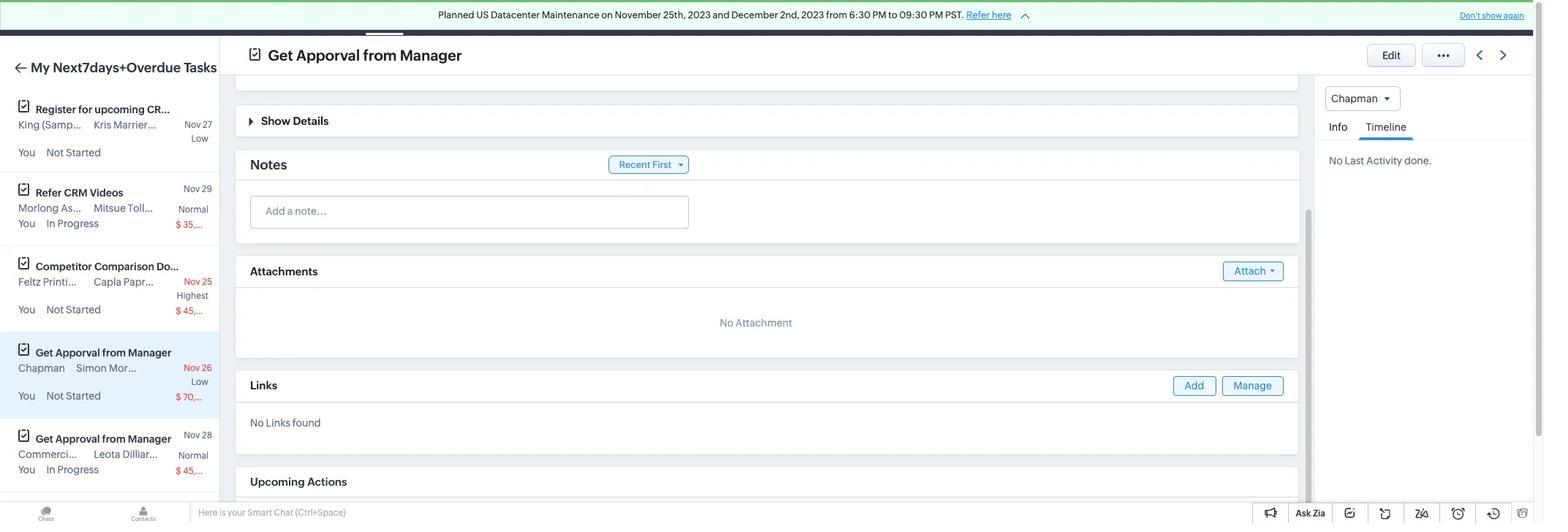 Task type: vqa. For each thing, say whether or not it's contained in the screenshot.
'TOTAL RECORDS 0'
no



Task type: locate. For each thing, give the bounding box(es) containing it.
45,000.00 for leota dilliard (sample)
[[183, 467, 228, 477]]

progress for associates
[[58, 218, 99, 230]]

2 28 from the top
[[202, 505, 212, 515]]

1 horizontal spatial get apporval from manager
[[268, 46, 462, 63]]

1 horizontal spatial chapman
[[1331, 93, 1378, 105]]

apporval inside the get apporval from manager nov 26
[[55, 347, 100, 359]]

0 vertical spatial 28
[[202, 431, 212, 441]]

signals element
[[1342, 0, 1369, 36]]

2 not from the top
[[46, 304, 64, 316]]

progress down "press" in the bottom of the page
[[58, 464, 99, 476]]

$ 45,000.00 for capla paprocki (sample)
[[176, 306, 228, 317]]

document
[[157, 261, 208, 273]]

0 vertical spatial in
[[46, 218, 55, 230]]

45,000.00 for capla paprocki (sample)
[[183, 306, 228, 317]]

dilliard
[[122, 449, 156, 461]]

2 normal from the top
[[178, 451, 208, 462]]

kris
[[94, 119, 111, 131]]

1 progress from the top
[[58, 218, 99, 230]]

simon
[[76, 363, 107, 375]]

1 vertical spatial links
[[266, 418, 290, 429]]

comparison
[[94, 261, 154, 273]]

pm left to
[[872, 10, 887, 20]]

1 pm from the left
[[872, 10, 887, 20]]

1 vertical spatial low
[[191, 377, 208, 388]]

attachment
[[736, 317, 792, 329]]

quotes
[[729, 12, 764, 24]]

0 horizontal spatial chapman
[[18, 363, 65, 375]]

attach
[[1234, 266, 1266, 277]]

calls
[[488, 12, 512, 24]]

marketplace element
[[1399, 0, 1429, 35]]

nov left 29 on the top of the page
[[184, 184, 200, 195]]

notes
[[250, 157, 287, 173]]

1 vertical spatial 45,000.00
[[183, 467, 228, 477]]

here
[[992, 10, 1012, 20]]

no left attachment
[[720, 317, 733, 329]]

in progress
[[46, 218, 99, 230], [46, 464, 99, 476]]

you down commercial
[[18, 464, 35, 476]]

refer right pst.
[[966, 10, 990, 20]]

0 horizontal spatial pm
[[872, 10, 887, 20]]

products
[[663, 12, 705, 24]]

nov 28 left 'is'
[[184, 505, 212, 515]]

$ left the '70,000.00' at the bottom
[[176, 393, 181, 403]]

1 orders from the left
[[814, 12, 847, 24]]

1 you from the top
[[18, 147, 35, 159]]

1 not started from the top
[[46, 147, 101, 159]]

2 vertical spatial not
[[46, 391, 64, 402]]

not started down king (sample)
[[46, 147, 101, 159]]

1 in from the top
[[46, 218, 55, 230]]

manage
[[1234, 380, 1272, 392]]

tollner
[[128, 203, 160, 214]]

$ left 35,000.00
[[176, 220, 181, 230]]

mitsue
[[94, 203, 126, 214]]

2 progress from the top
[[58, 464, 99, 476]]

kris marrier (sample)
[[94, 119, 192, 131]]

in for commercial
[[46, 464, 55, 476]]

get inside the get apporval from manager nov 26
[[36, 347, 53, 359]]

nov 29
[[184, 184, 212, 195]]

2023 right 2nd,
[[801, 10, 824, 20]]

1 horizontal spatial no
[[720, 317, 733, 329]]

0 vertical spatial progress
[[58, 218, 99, 230]]

2 started from the top
[[66, 304, 101, 316]]

(sample) right "dilliard"
[[158, 449, 200, 461]]

get down the feltz
[[36, 347, 53, 359]]

invoices link
[[961, 0, 1024, 35]]

found
[[292, 418, 321, 429]]

apporval up simon
[[55, 347, 100, 359]]

0 horizontal spatial no
[[250, 418, 264, 429]]

2nd,
[[780, 10, 800, 20]]

from inside the get apporval from manager nov 26
[[102, 347, 126, 359]]

$ down "leota dilliard (sample)"
[[176, 467, 181, 477]]

you down the feltz
[[18, 304, 35, 316]]

1 vertical spatial in
[[46, 464, 55, 476]]

progress down associates
[[58, 218, 99, 230]]

2 $ from the top
[[176, 306, 181, 317]]

not for printing
[[46, 304, 64, 316]]

tasks
[[184, 60, 217, 75]]

you up commercial
[[18, 391, 35, 402]]

28 for get apporval from manager
[[202, 505, 212, 515]]

normal up $ 35,000.00
[[178, 205, 208, 215]]

purchase orders link
[[859, 0, 961, 35]]

2 vertical spatial not started
[[46, 391, 101, 402]]

in down commercial
[[46, 464, 55, 476]]

1 horizontal spatial pm
[[929, 10, 943, 20]]

orders right to
[[916, 12, 949, 24]]

1 $ from the top
[[176, 220, 181, 230]]

sales orders
[[787, 12, 847, 24]]

1 2023 from the left
[[688, 10, 711, 20]]

(sample) up highest
[[167, 277, 209, 288]]

in down morlong
[[46, 218, 55, 230]]

1 28 from the top
[[202, 431, 212, 441]]

$ down highest
[[176, 306, 181, 317]]

4 $ from the top
[[176, 467, 181, 477]]

0 vertical spatial 45,000.00
[[183, 306, 228, 317]]

5 you from the top
[[18, 464, 35, 476]]

(sample) down webinars in the left of the page
[[150, 119, 192, 131]]

(sample) for get approval from manager
[[158, 449, 200, 461]]

1 vertical spatial started
[[66, 304, 101, 316]]

here
[[198, 508, 218, 519]]

not up "approval" on the left of the page
[[46, 391, 64, 402]]

add
[[1185, 380, 1204, 392]]

1 vertical spatial apporval
[[55, 347, 100, 359]]

not down king (sample)
[[46, 147, 64, 159]]

you for king (sample)
[[18, 147, 35, 159]]

not down printing
[[46, 304, 64, 316]]

crm up associates
[[64, 187, 87, 199]]

0 vertical spatial not
[[46, 147, 64, 159]]

0 vertical spatial nov 28
[[184, 431, 212, 441]]

get up show
[[268, 46, 293, 63]]

no left the found
[[250, 418, 264, 429]]

2 vertical spatial started
[[66, 391, 101, 402]]

normal right "dilliard"
[[178, 451, 208, 462]]

nov left 27
[[185, 120, 201, 130]]

45,000.00 up 'here'
[[183, 467, 228, 477]]

apporval down "press" in the bottom of the page
[[55, 508, 100, 519]]

0 horizontal spatial 2023
[[688, 10, 711, 20]]

timeline
[[1366, 122, 1407, 133]]

chapman
[[1331, 93, 1378, 105], [18, 363, 65, 375]]

crm up my
[[35, 10, 65, 26]]

1 vertical spatial nov 28
[[184, 505, 212, 515]]

2 horizontal spatial no
[[1329, 155, 1343, 167]]

3 not started from the top
[[46, 391, 101, 402]]

1 vertical spatial in progress
[[46, 464, 99, 476]]

1 vertical spatial crm
[[147, 104, 170, 116]]

1 started from the top
[[66, 147, 101, 159]]

started down simon
[[66, 391, 101, 402]]

pm left pst.
[[929, 10, 943, 20]]

started down "feltz printing service"
[[66, 304, 101, 316]]

1 normal from the top
[[178, 205, 208, 215]]

3 you from the top
[[18, 304, 35, 316]]

apporval up details
[[296, 46, 360, 63]]

king
[[18, 119, 40, 131]]

1 vertical spatial not started
[[46, 304, 101, 316]]

2 vertical spatial crm
[[64, 187, 87, 199]]

you for morlong associates
[[18, 218, 35, 230]]

1 nov 28 from the top
[[184, 431, 212, 441]]

not started down simon
[[46, 391, 101, 402]]

nov 28
[[184, 431, 212, 441], [184, 505, 212, 515]]

setup element
[[1429, 0, 1459, 36]]

(ctrl+space)
[[295, 508, 346, 519]]

(sample) for get apporval from manager
[[152, 363, 194, 375]]

low up $ 70,000.00
[[191, 377, 208, 388]]

apporval
[[296, 46, 360, 63], [55, 347, 100, 359], [55, 508, 100, 519]]

morlong
[[18, 203, 59, 214]]

45,000.00 down highest
[[183, 306, 228, 317]]

1 vertical spatial refer
[[36, 187, 62, 199]]

1 in progress from the top
[[46, 218, 99, 230]]

not started down "feltz printing service"
[[46, 304, 101, 316]]

1 vertical spatial no
[[720, 317, 733, 329]]

press
[[79, 449, 104, 461]]

1 horizontal spatial orders
[[916, 12, 949, 24]]

no attachment
[[720, 317, 792, 329]]

paprocki
[[123, 277, 165, 288]]

contacts image
[[97, 503, 189, 524]]

links left the found
[[266, 418, 290, 429]]

1 horizontal spatial refer
[[966, 10, 990, 20]]

links up no links found
[[250, 380, 277, 392]]

1 horizontal spatial 2023
[[801, 10, 824, 20]]

no for links
[[250, 418, 264, 429]]

orders left "6:30"
[[814, 12, 847, 24]]

1 45,000.00 from the top
[[183, 306, 228, 317]]

2 orders from the left
[[916, 12, 949, 24]]

0 vertical spatial not started
[[46, 147, 101, 159]]

1 vertical spatial progress
[[58, 464, 99, 476]]

upcoming
[[95, 104, 145, 116]]

28 down the '70,000.00' at the bottom
[[202, 431, 212, 441]]

show details link
[[257, 115, 329, 127]]

chapman left simon
[[18, 363, 65, 375]]

$
[[176, 220, 181, 230], [176, 306, 181, 317], [176, 393, 181, 403], [176, 467, 181, 477]]

mitsue tollner (sample)
[[94, 203, 205, 214]]

3 started from the top
[[66, 391, 101, 402]]

in progress down morlong associates
[[46, 218, 99, 230]]

Chapman field
[[1325, 86, 1401, 111]]

meetings link
[[409, 0, 477, 35]]

reports
[[535, 12, 572, 24]]

upcoming
[[250, 476, 305, 489]]

$ for morasca
[[176, 393, 181, 403]]

get apporval from manager
[[268, 46, 462, 63], [36, 508, 172, 519]]

2 low from the top
[[191, 377, 208, 388]]

chapman up info link
[[1331, 93, 1378, 105]]

nov
[[185, 120, 201, 130], [184, 184, 200, 195], [184, 277, 200, 287], [184, 364, 200, 374], [184, 431, 200, 441], [184, 505, 200, 515]]

create menu image
[[1276, 0, 1312, 35]]

you down king at top left
[[18, 147, 35, 159]]

approval
[[55, 434, 100, 445]]

get
[[268, 46, 293, 63], [36, 347, 53, 359], [36, 434, 53, 445], [36, 508, 53, 519]]

again
[[1504, 11, 1524, 20]]

refer up morlong
[[36, 187, 62, 199]]

orders for purchase orders
[[916, 12, 949, 24]]

sales orders link
[[775, 0, 859, 35]]

1 vertical spatial 28
[[202, 505, 212, 515]]

ask zia
[[1296, 509, 1325, 519]]

nov left the 26 in the bottom of the page
[[184, 364, 200, 374]]

low down 27
[[191, 134, 208, 144]]

normal for leota dilliard (sample)
[[178, 451, 208, 462]]

you down morlong
[[18, 218, 35, 230]]

1 not from the top
[[46, 147, 64, 159]]

3 not from the top
[[46, 391, 64, 402]]

2 2023 from the left
[[801, 10, 824, 20]]

not for (sample)
[[46, 147, 64, 159]]

0 vertical spatial normal
[[178, 205, 208, 215]]

normal
[[178, 205, 208, 215], [178, 451, 208, 462]]

no for attachments
[[720, 317, 733, 329]]

2 not started from the top
[[46, 304, 101, 316]]

next7days+overdue
[[53, 60, 181, 75]]

$ 45,000.00 up 'here'
[[176, 467, 228, 477]]

1 vertical spatial normal
[[178, 451, 208, 462]]

marrier
[[113, 119, 148, 131]]

Add a note... field
[[251, 204, 688, 219]]

28 for get approval from manager
[[202, 431, 212, 441]]

meetings
[[421, 12, 465, 24]]

3 $ from the top
[[176, 393, 181, 403]]

edit button
[[1367, 44, 1416, 67]]

manager up simon morasca (sample)
[[128, 347, 172, 359]]

2023 left and
[[688, 10, 711, 20]]

0 vertical spatial low
[[191, 134, 208, 144]]

low for kris marrier (sample)
[[191, 134, 208, 144]]

0 vertical spatial started
[[66, 147, 101, 159]]

and
[[713, 10, 730, 20]]

in progress down the commercial press
[[46, 464, 99, 476]]

crm up kris marrier (sample)
[[147, 104, 170, 116]]

2 in from the top
[[46, 464, 55, 476]]

4 you from the top
[[18, 391, 35, 402]]

no left last
[[1329, 155, 1343, 167]]

(sample) down nov 29 at the left
[[162, 203, 205, 214]]

1 vertical spatial $ 45,000.00
[[176, 467, 228, 477]]

you for feltz printing service
[[18, 304, 35, 316]]

2 vertical spatial no
[[250, 418, 264, 429]]

1 vertical spatial get apporval from manager
[[36, 508, 172, 519]]

1 $ 45,000.00 from the top
[[176, 306, 228, 317]]

nov 28 for get apporval from manager
[[184, 505, 212, 515]]

2 you from the top
[[18, 218, 35, 230]]

1 low from the top
[[191, 134, 208, 144]]

get apporval from manager nov 26
[[36, 347, 212, 374]]

2 45,000.00 from the top
[[183, 467, 228, 477]]

$ for dilliard
[[176, 467, 181, 477]]

$ 45,000.00 for leota dilliard (sample)
[[176, 467, 228, 477]]

2 $ 45,000.00 from the top
[[176, 467, 228, 477]]

you for commercial press
[[18, 464, 35, 476]]

2 in progress from the top
[[46, 464, 99, 476]]

started down kris
[[66, 147, 101, 159]]

calls link
[[477, 0, 523, 35]]

0 horizontal spatial get apporval from manager
[[36, 508, 172, 519]]

0 horizontal spatial orders
[[814, 12, 847, 24]]

nov 28 down $ 70,000.00
[[184, 431, 212, 441]]

associates
[[61, 203, 112, 214]]

(sample) for refer crm videos
[[162, 203, 205, 214]]

1 vertical spatial not
[[46, 304, 64, 316]]

orders
[[814, 12, 847, 24], [916, 12, 949, 24]]

$ 45,000.00 down highest
[[176, 306, 228, 317]]

printing
[[43, 277, 80, 288]]

0 vertical spatial chapman
[[1331, 93, 1378, 105]]

progress for press
[[58, 464, 99, 476]]

0 vertical spatial $ 45,000.00
[[176, 306, 228, 317]]

november
[[615, 10, 661, 20]]

orders for sales orders
[[814, 12, 847, 24]]

commercial
[[18, 449, 77, 461]]

0 vertical spatial in progress
[[46, 218, 99, 230]]

nov up highest
[[184, 277, 200, 287]]

$ 70,000.00
[[176, 393, 227, 403]]

here is your smart chat (ctrl+space)
[[198, 508, 346, 519]]

(sample) left the 26 in the bottom of the page
[[152, 363, 194, 375]]

2 nov 28 from the top
[[184, 505, 212, 515]]

28 left 'is'
[[202, 505, 212, 515]]



Task type: describe. For each thing, give the bounding box(es) containing it.
refer crm videos
[[36, 187, 123, 199]]

you for chapman
[[18, 391, 35, 402]]

feltz
[[18, 277, 41, 288]]

nov 28 for get approval from manager
[[184, 431, 212, 441]]

0 vertical spatial apporval
[[296, 46, 360, 63]]

$ for tollner
[[176, 220, 181, 230]]

first
[[652, 159, 672, 170]]

my next7days+overdue tasks
[[31, 60, 217, 75]]

$ 35,000.00
[[176, 220, 227, 230]]

manage link
[[1222, 377, 1284, 396]]

attachments
[[250, 266, 318, 278]]

attach link
[[1223, 262, 1284, 282]]

not started for printing
[[46, 304, 101, 316]]

datacenter
[[491, 10, 540, 20]]

0 vertical spatial no
[[1329, 155, 1343, 167]]

competitor
[[36, 261, 92, 273]]

nov down $ 70,000.00
[[184, 431, 200, 441]]

0 horizontal spatial refer
[[36, 187, 62, 199]]

6:30
[[849, 10, 871, 20]]

(sample) down register
[[42, 119, 84, 131]]

purchase
[[870, 12, 914, 24]]

crm inside register for upcoming crm webinars nov 27
[[147, 104, 170, 116]]

nov left 'is'
[[184, 505, 200, 515]]

next record image
[[1500, 50, 1510, 60]]

highest
[[177, 291, 208, 301]]

capla paprocki (sample)
[[94, 277, 209, 288]]

refer here link
[[966, 10, 1012, 20]]

profile image
[[1459, 0, 1500, 35]]

king (sample)
[[18, 119, 84, 131]]

don't
[[1460, 11, 1481, 20]]

invoices
[[972, 12, 1012, 24]]

2 vertical spatial apporval
[[55, 508, 100, 519]]

0 vertical spatial refer
[[966, 10, 990, 20]]

nov inside register for upcoming crm webinars nov 27
[[185, 120, 201, 130]]

0 vertical spatial links
[[250, 380, 277, 392]]

no last activity done.
[[1329, 155, 1432, 167]]

get up commercial
[[36, 434, 53, 445]]

09:30
[[899, 10, 927, 20]]

service
[[83, 277, 118, 288]]

on
[[601, 10, 613, 20]]

previous record image
[[1476, 50, 1483, 60]]

started for printing
[[66, 304, 101, 316]]

ask
[[1296, 509, 1311, 519]]

chat
[[274, 508, 293, 519]]

crm link
[[12, 10, 65, 26]]

edit
[[1382, 49, 1401, 61]]

(sample) for register for upcoming crm webinars
[[150, 119, 192, 131]]

manager left 'here'
[[128, 508, 172, 519]]

webinars
[[173, 104, 219, 116]]

manager up "leota dilliard (sample)"
[[128, 434, 171, 445]]

chats image
[[0, 503, 92, 524]]

nov inside competitor comparison document nov 25
[[184, 277, 200, 287]]

for
[[78, 104, 92, 116]]

low for simon morasca (sample)
[[191, 377, 208, 388]]

upcoming actions
[[250, 476, 347, 489]]

register
[[36, 104, 76, 116]]

done.
[[1404, 155, 1432, 167]]

0 vertical spatial get apporval from manager
[[268, 46, 462, 63]]

started for (sample)
[[66, 147, 101, 159]]

upgrade
[[1200, 18, 1242, 29]]

purchase orders
[[870, 12, 949, 24]]

info
[[1329, 122, 1348, 133]]

your
[[228, 508, 246, 519]]

27
[[203, 120, 212, 130]]

my
[[31, 60, 50, 75]]

smart
[[248, 508, 272, 519]]

december
[[732, 10, 778, 20]]

$ for paprocki
[[176, 306, 181, 317]]

competitor comparison document nov 25
[[36, 261, 212, 287]]

videos
[[90, 187, 123, 199]]

in progress for press
[[46, 464, 99, 476]]

capla
[[94, 277, 121, 288]]

timeline link
[[1359, 111, 1414, 141]]

25th,
[[663, 10, 686, 20]]

enterprise-
[[1188, 7, 1236, 18]]

manager inside the get apporval from manager nov 26
[[128, 347, 172, 359]]

get approval from manager
[[36, 434, 171, 445]]

0 vertical spatial crm
[[35, 10, 65, 26]]

show
[[1482, 11, 1502, 20]]

search element
[[1312, 0, 1342, 36]]

feltz printing service
[[18, 277, 118, 288]]

products link
[[651, 0, 717, 35]]

1 vertical spatial chapman
[[18, 363, 65, 375]]

in progress for associates
[[46, 218, 99, 230]]

get down commercial
[[36, 508, 53, 519]]

maintenance
[[542, 10, 599, 20]]

29
[[202, 184, 212, 195]]

70,000.00
[[183, 393, 227, 403]]

leota dilliard (sample)
[[94, 449, 200, 461]]

normal for mitsue tollner (sample)
[[178, 205, 208, 215]]

trial
[[1236, 7, 1255, 18]]

don't show again link
[[1460, 11, 1524, 20]]

morlong associates
[[18, 203, 112, 214]]

not started for (sample)
[[46, 147, 101, 159]]

(sample) for competitor comparison document
[[167, 277, 209, 288]]

26
[[202, 364, 212, 374]]

2 pm from the left
[[929, 10, 943, 20]]

add link
[[1173, 377, 1216, 396]]

analytics
[[596, 12, 639, 24]]

sales
[[787, 12, 812, 24]]

reports link
[[523, 0, 584, 35]]

in for morlong
[[46, 218, 55, 230]]

last
[[1345, 155, 1364, 167]]

chapman inside chapman field
[[1331, 93, 1378, 105]]

manager down 'meetings' link
[[400, 46, 462, 63]]

planned
[[438, 10, 474, 20]]

35,000.00
[[183, 220, 227, 230]]

activity
[[1366, 155, 1402, 167]]

nov inside the get apporval from manager nov 26
[[184, 364, 200, 374]]

no links found
[[250, 418, 321, 429]]

don't show again
[[1460, 11, 1524, 20]]



